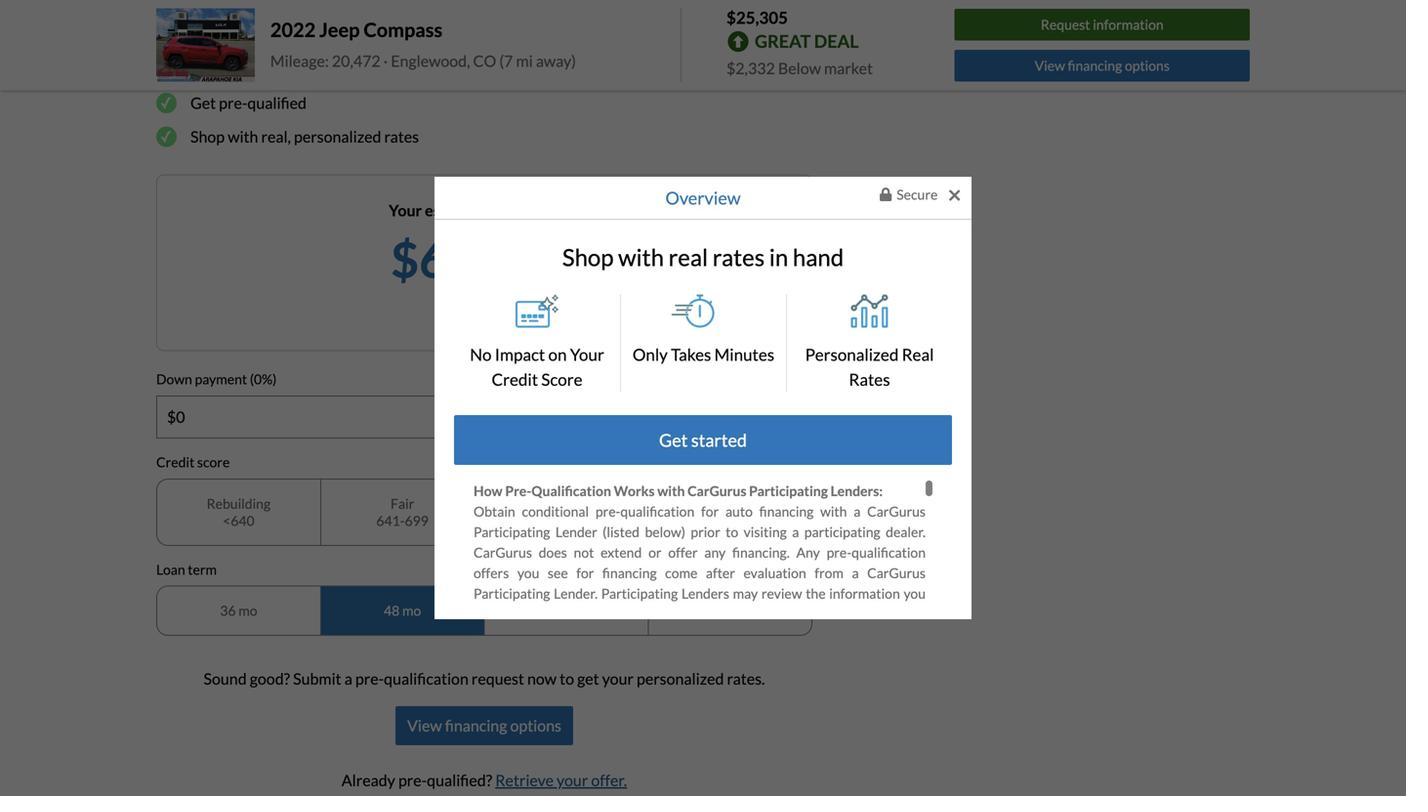 Task type: vqa. For each thing, say whether or not it's contained in the screenshot.
leftmost 6
no



Task type: locate. For each thing, give the bounding box(es) containing it.
payment left (0%)
[[195, 371, 247, 388]]

2 horizontal spatial offer
[[897, 647, 926, 664]]

1 vertical spatial rates
[[713, 243, 765, 271]]

finance in advance
[[156, 9, 338, 34]]

sound
[[204, 669, 247, 688]]

the
[[609, 750, 632, 766]]

3 mo from the left
[[566, 602, 585, 619]]

offer up come
[[669, 544, 698, 561]]

not down lender
[[574, 544, 594, 561]]

pre- inside remember, your pre-qualification can only be used for the purchase of one, personal use vehicle. the offer summary will include an estimate of the financing terms (including down payment) you could qualify for when you apply for financing at the dealer. these estimates may not include tax, tit
[[576, 729, 601, 746]]

started
[[692, 430, 747, 451]]

0 vertical spatial dealer.
[[886, 524, 926, 540]]

close financing wizard image
[[949, 187, 960, 204]]

qualification down participating
[[852, 544, 926, 561]]

will down used
[[734, 750, 755, 766]]

takes
[[671, 345, 712, 365]]

or right one
[[677, 626, 690, 643]]

0 vertical spatial payment
[[289, 60, 348, 79]]

payment)
[[674, 770, 730, 787]]

any
[[705, 544, 726, 561]]

below)
[[645, 524, 686, 540]]

1 horizontal spatial in
[[770, 243, 789, 271]]

a
[[854, 503, 861, 520], [793, 524, 800, 540], [852, 565, 859, 581], [345, 669, 353, 688]]

0 vertical spatial credit
[[492, 369, 538, 390]]

you up the submitted
[[626, 667, 648, 684]]

from
[[815, 565, 844, 581]]

shop down is
[[563, 243, 614, 271]]

1 horizontal spatial offer
[[669, 544, 698, 561]]

1 horizontal spatial payment
[[289, 60, 348, 79]]

cargurus up "credit"
[[868, 565, 926, 581]]

will
[[474, 647, 495, 664], [734, 750, 755, 766]]

may down could
[[774, 791, 799, 796]]

1 horizontal spatial will
[[734, 750, 755, 766]]

mo right the 36
[[239, 602, 257, 619]]

2 vertical spatial your
[[788, 667, 816, 684]]

dealer. down down
[[629, 791, 669, 796]]

in
[[236, 9, 254, 34], [770, 243, 789, 271]]

2 mo from the left
[[402, 602, 421, 619]]

financing.
[[733, 544, 790, 561]]

1 horizontal spatial your
[[570, 345, 605, 365]]

information down from
[[830, 585, 901, 602]]

rates
[[384, 127, 419, 146], [713, 243, 765, 271]]

credit score
[[156, 454, 230, 470]]

2 vertical spatial not
[[802, 791, 823, 796]]

0 horizontal spatial options
[[510, 716, 562, 735]]

1 vertical spatial not
[[578, 688, 599, 705]]

1 vertical spatial will
[[734, 750, 755, 766]]

financing up apply
[[474, 770, 528, 787]]

shop inside dialog
[[563, 243, 614, 271]]

0 horizontal spatial or
[[649, 544, 662, 561]]

0 vertical spatial see
[[548, 565, 568, 581]]

rates
[[849, 369, 891, 390]]

be right only
[[732, 729, 747, 746]]

0 horizontal spatial shop
[[191, 127, 225, 146]]

pre- right submit
[[356, 669, 384, 688]]

0 vertical spatial options
[[1126, 57, 1170, 74]]

estimate
[[830, 750, 883, 766]]

qualify down determine
[[576, 626, 617, 643]]

get left started at the bottom of page
[[660, 430, 688, 451]]

1 vertical spatial include
[[826, 791, 870, 796]]

vehicles
[[571, 667, 619, 684]]

real
[[669, 243, 709, 271]]

rates down ·
[[384, 127, 419, 146]]

personal
[[474, 750, 526, 766]]

0 vertical spatial view financing options
[[1035, 57, 1170, 74]]

your up lenders,
[[860, 606, 888, 623]]

0 vertical spatial qualify
[[708, 606, 749, 623]]

1 vertical spatial view financing options
[[407, 716, 562, 735]]

how
[[474, 483, 503, 499]]

how pre-qualification works with cargurus participating lenders: obtain conditional pre-qualification for auto financing with a cargurus participating lender (listed below) prior to visiting a participating dealer. cargurus does not extend or offer any financing. any pre-qualification offers you see for financing come after evaluation from a cargurus participating lender. participating lenders may review the information you provide to determine whether you pre-qualify with no impact to your credit score. if you pre-qualify with one or more of our participating lenders, you will be able to see your estimated monthly payments, aprs and offer summaries for vehicles you may be considering. your request for pre- qualification may not be submitted to all participating lenders.
[[474, 483, 926, 705]]

1 vertical spatial see
[[575, 647, 596, 664]]

estimated down one
[[637, 647, 697, 664]]

in left 2022
[[236, 9, 254, 34]]

1 horizontal spatial credit
[[492, 369, 538, 390]]

2 vertical spatial qualify
[[799, 770, 840, 787]]

2 horizontal spatial qualify
[[799, 770, 840, 787]]

0 horizontal spatial will
[[474, 647, 495, 664]]

options up the use
[[510, 716, 562, 735]]

good?
[[250, 669, 290, 688]]

request down aprs
[[823, 667, 869, 684]]

dealer. inside remember, your pre-qualification can only be used for the purchase of one, personal use vehicle. the offer summary will include an estimate of the financing terms (including down payment) you could qualify for when you apply for financing at the dealer. these estimates may not include tax, tit
[[629, 791, 669, 796]]

0 horizontal spatial dealer.
[[629, 791, 669, 796]]

pre- right already
[[399, 771, 427, 790]]

qualify up more
[[708, 606, 749, 623]]

1 horizontal spatial shop
[[563, 243, 614, 271]]

get down estimate
[[191, 93, 216, 113]]

1 horizontal spatial qualify
[[708, 606, 749, 623]]

with up "our"
[[752, 606, 779, 623]]

personalized
[[294, 127, 381, 146], [637, 669, 724, 688]]

credit down 'impact'
[[492, 369, 538, 390]]

0 horizontal spatial view financing options button
[[396, 706, 574, 746]]

2 vertical spatial offer
[[638, 750, 667, 766]]

payment
[[289, 60, 348, 79], [195, 371, 247, 388]]

retrieve your offer. link
[[496, 771, 627, 790]]

view financing options down request information button in the top of the page
[[1035, 57, 1170, 74]]

pre-
[[219, 93, 248, 113], [596, 503, 621, 520], [827, 544, 852, 561], [683, 606, 708, 623], [551, 626, 576, 643], [901, 667, 926, 684], [356, 669, 384, 688], [576, 729, 601, 746], [399, 771, 427, 790]]

2022
[[270, 18, 316, 41]]

finance
[[156, 9, 232, 34]]

with
[[228, 127, 258, 146], [619, 243, 664, 271], [658, 483, 685, 499], [821, 503, 848, 520], [752, 606, 779, 623], [621, 626, 647, 643]]

tax,
[[873, 791, 895, 796]]

·
[[384, 51, 388, 70]]

will down score.
[[474, 647, 495, 664]]

could
[[761, 770, 794, 787]]

view financing options button down request information button in the top of the page
[[955, 50, 1251, 82]]

view for the bottommost the view financing options button
[[407, 716, 442, 735]]

aprs
[[828, 647, 861, 664]]

include
[[761, 750, 804, 766], [826, 791, 870, 796]]

not down the an
[[802, 791, 823, 796]]

a up any on the bottom right of the page
[[793, 524, 800, 540]]

0 vertical spatial information
[[1094, 16, 1164, 33]]

see down does
[[548, 565, 568, 581]]

info circle image
[[563, 264, 578, 280]]

pre- up the (listed
[[596, 503, 621, 520]]

to left get
[[560, 669, 574, 688]]

1 vertical spatial view
[[407, 716, 442, 735]]

of left "our"
[[729, 626, 741, 643]]

participating
[[750, 483, 829, 499], [474, 524, 551, 540], [474, 585, 551, 602], [602, 585, 678, 602], [769, 626, 846, 643], [714, 688, 791, 705]]

get started button
[[454, 415, 953, 465]]

1 horizontal spatial get
[[660, 430, 688, 451]]

shop
[[191, 127, 225, 146], [563, 243, 614, 271]]

20,472
[[332, 51, 381, 70]]

1 vertical spatial estimated
[[637, 647, 697, 664]]

mo right 72
[[730, 602, 749, 619]]

0 horizontal spatial get
[[191, 93, 216, 113]]

1 mo from the left
[[239, 602, 257, 619]]

mo down lender.
[[566, 602, 585, 619]]

0 horizontal spatial rates
[[384, 127, 419, 146]]

a right from
[[852, 565, 859, 581]]

review
[[762, 585, 803, 602]]

72
[[712, 602, 728, 619]]

0 horizontal spatial payment
[[195, 371, 247, 388]]

2 horizontal spatial your
[[788, 667, 816, 684]]

your up the use
[[545, 729, 573, 746]]

1 horizontal spatial view
[[1035, 57, 1066, 74]]

obtain
[[474, 503, 516, 520]]

1 vertical spatial dealer.
[[629, 791, 669, 796]]

in left hand at the right
[[770, 243, 789, 271]]

personalized down one
[[637, 669, 724, 688]]

1 horizontal spatial request
[[823, 667, 869, 684]]

1 vertical spatial personalized
[[637, 669, 724, 688]]

0 horizontal spatial information
[[830, 585, 901, 602]]

$2,332
[[727, 59, 776, 78]]

1 horizontal spatial estimated
[[637, 647, 697, 664]]

to left 60
[[523, 606, 536, 623]]

estimated inside how pre-qualification works with cargurus participating lenders: obtain conditional pre-qualification for auto financing with a cargurus participating lender (listed below) prior to visiting a participating dealer. cargurus does not extend or offer any financing. any pre-qualification offers you see for financing come after evaluation from a cargurus participating lender. participating lenders may review the information you provide to determine whether you pre-qualify with no impact to your credit score. if you pre-qualify with one or more of our participating lenders, you will be able to see your estimated monthly payments, aprs and offer summaries for vehicles you may be considering. your request for pre- qualification may not be submitted to all participating lenders.
[[637, 647, 697, 664]]

rates right real
[[713, 243, 765, 271]]

qualification inside remember, your pre-qualification can only be used for the purchase of one, personal use vehicle. the offer summary will include an estimate of the financing terms (including down payment) you could qualify for when you apply for financing at the dealer. these estimates may not include tax, tit
[[601, 729, 675, 746]]

0 vertical spatial shop
[[191, 127, 225, 146]]

participating up whether
[[602, 585, 678, 602]]

1 horizontal spatial dealer.
[[886, 524, 926, 540]]

0 vertical spatial view
[[1035, 57, 1066, 74]]

or down below)
[[649, 544, 662, 561]]

1 vertical spatial payment
[[195, 371, 247, 388]]

1 horizontal spatial personalized
[[637, 669, 724, 688]]

1 vertical spatial offer
[[897, 647, 926, 664]]

1 horizontal spatial view financing options button
[[955, 50, 1251, 82]]

term
[[188, 561, 217, 578]]

2022 jeep compass mileage: 20,472 · englewood, co (7 mi away)
[[270, 18, 576, 70]]

options down request information button in the top of the page
[[1126, 57, 1170, 74]]

good 700-749
[[540, 495, 593, 529]]

0 vertical spatial will
[[474, 647, 495, 664]]

request information
[[1041, 16, 1164, 33]]

apply
[[474, 791, 506, 796]]

for up lender.
[[577, 565, 594, 581]]

great deal
[[755, 30, 859, 52]]

determine
[[539, 606, 601, 623]]

60
[[548, 602, 564, 619]]

0 vertical spatial your
[[389, 201, 422, 220]]

72 mo
[[712, 602, 749, 619]]

4 mo from the left
[[730, 602, 749, 619]]

shop for shop with real, personalized rates
[[191, 127, 225, 146]]

your down payments,
[[788, 667, 816, 684]]

your inside no impact on your credit score
[[570, 345, 605, 365]]

0 vertical spatial personalized
[[294, 127, 381, 146]]

0 vertical spatial get
[[191, 93, 216, 113]]

0 horizontal spatial view financing options
[[407, 716, 562, 735]]

1 vertical spatial shop
[[563, 243, 614, 271]]

a right submit
[[345, 669, 353, 688]]

view financing options button
[[955, 50, 1251, 82], [396, 706, 574, 746]]

0 horizontal spatial offer
[[638, 750, 667, 766]]

information
[[1094, 16, 1164, 33], [830, 585, 901, 602]]

financing up personal
[[445, 716, 507, 735]]

of
[[471, 298, 485, 317], [729, 626, 741, 643], [885, 729, 898, 746], [888, 750, 901, 766]]

1 vertical spatial get
[[660, 430, 688, 451]]

1 vertical spatial your
[[570, 345, 605, 365]]

now
[[528, 669, 557, 688]]

for down and on the right bottom of the page
[[877, 667, 894, 684]]

include up could
[[761, 750, 804, 766]]

request left now
[[472, 669, 525, 688]]

extend
[[601, 544, 642, 561]]

<640
[[223, 512, 255, 529]]

will inside remember, your pre-qualification can only be used for the purchase of one, personal use vehicle. the offer summary will include an estimate of the financing terms (including down payment) you could qualify for when you apply for financing at the dealer. these estimates may not include tax, tit
[[734, 750, 755, 766]]

0 horizontal spatial estimated
[[425, 201, 495, 220]]

sound good? submit a pre-qualification request now to get your personalized rates.
[[204, 669, 765, 688]]

your up $676
[[389, 201, 422, 220]]

1 vertical spatial information
[[830, 585, 901, 602]]

pre- up vehicle.
[[576, 729, 601, 746]]

rebuilding
[[207, 495, 271, 512]]

mo for 60 mo
[[566, 602, 585, 619]]

not inside remember, your pre-qualification can only be used for the purchase of one, personal use vehicle. the offer summary will include an estimate of the financing terms (including down payment) you could qualify for when you apply for financing at the dealer. these estimates may not include tax, tit
[[802, 791, 823, 796]]

real
[[902, 345, 934, 365]]

to right impact
[[844, 606, 857, 623]]

away)
[[536, 51, 576, 70]]

co
[[473, 51, 497, 70]]

for down able at the left of page
[[546, 667, 564, 684]]

minutes
[[715, 345, 775, 365]]

0 horizontal spatial see
[[548, 565, 568, 581]]

get inside button
[[660, 430, 688, 451]]

1 horizontal spatial view financing options
[[1035, 57, 1170, 74]]

1 vertical spatial or
[[677, 626, 690, 643]]

1 vertical spatial in
[[770, 243, 789, 271]]

information right request
[[1094, 16, 1164, 33]]

offer up down
[[638, 750, 667, 766]]

fair
[[391, 495, 415, 512]]

0 horizontal spatial credit
[[156, 454, 195, 470]]

cargurus
[[688, 483, 747, 499], [868, 503, 926, 520], [474, 544, 532, 561], [868, 565, 926, 581]]

terms
[[533, 770, 568, 787]]

shop down get pre-qualified
[[191, 127, 225, 146]]

qualify
[[708, 606, 749, 623], [576, 626, 617, 643], [799, 770, 840, 787]]

0 horizontal spatial in
[[236, 9, 254, 34]]

view financing options up personal
[[407, 716, 562, 735]]

qualify down the an
[[799, 770, 840, 787]]

0 horizontal spatial view
[[407, 716, 442, 735]]

1 horizontal spatial rates
[[713, 243, 765, 271]]

qualification up the
[[601, 729, 675, 746]]

your inside how pre-qualification works with cargurus participating lenders: obtain conditional pre-qualification for auto financing with a cargurus participating lender (listed below) prior to visiting a participating dealer. cargurus does not extend or offer any financing. any pre-qualification offers you see for financing come after evaluation from a cargurus participating lender. participating lenders may review the information you provide to determine whether you pre-qualify with no impact to your credit score. if you pre-qualify with one or more of our participating lenders, you will be able to see your estimated monthly payments, aprs and offer summaries for vehicles you may be considering. your request for pre- qualification may not be submitted to all participating lenders.
[[788, 667, 816, 684]]

your estimated payment* is
[[389, 201, 580, 220]]

the
[[806, 585, 826, 602], [804, 729, 824, 746], [906, 750, 926, 766], [605, 791, 625, 796]]

may inside remember, your pre-qualification can only be used for the purchase of one, personal use vehicle. the offer summary will include an estimate of the financing terms (including down payment) you could qualify for when you apply for financing at the dealer. these estimates may not include tax, tit
[[774, 791, 799, 796]]

view up qualified?
[[407, 716, 442, 735]]

apr of 8.29%
[[438, 298, 531, 317]]

1 vertical spatial qualify
[[576, 626, 617, 643]]

mo for 48 mo
[[402, 602, 421, 619]]

rates inside dialog
[[713, 243, 765, 271]]

1 horizontal spatial information
[[1094, 16, 1164, 33]]

may up the submitted
[[655, 667, 680, 684]]

qualified
[[248, 93, 307, 113]]

0 horizontal spatial include
[[761, 750, 804, 766]]

0 horizontal spatial qualify
[[576, 626, 617, 643]]

of up when
[[888, 750, 901, 766]]

englewood,
[[391, 51, 470, 70]]

down payment (0%)
[[156, 371, 277, 388]]

credit left score
[[156, 454, 195, 470]]

not
[[574, 544, 594, 561], [578, 688, 599, 705], [802, 791, 823, 796]]

estimates
[[712, 791, 770, 796]]



Task type: describe. For each thing, give the bounding box(es) containing it.
overview
[[666, 187, 741, 208]]

excellent 750-850
[[703, 495, 758, 529]]

with right the 'works'
[[658, 483, 685, 499]]

be up "all"
[[687, 667, 702, 684]]

0 vertical spatial estimated
[[425, 201, 495, 220]]

be inside remember, your pre-qualification can only be used for the purchase of one, personal use vehicle. the offer summary will include an estimate of the financing terms (including down payment) you could qualify for when you apply for financing at the dealer. these estimates may not include tax, tit
[[732, 729, 747, 746]]

only
[[633, 345, 668, 365]]

compass
[[364, 18, 443, 41]]

pre- down determine
[[551, 626, 576, 643]]

more
[[694, 626, 725, 643]]

good
[[550, 495, 583, 512]]

0 horizontal spatial request
[[472, 669, 525, 688]]

you right if
[[526, 626, 548, 643]]

financing down retrieve your offer. link
[[531, 791, 586, 796]]

summary
[[673, 750, 728, 766]]

1 vertical spatial credit
[[156, 454, 195, 470]]

only takes minutes
[[633, 345, 775, 365]]

may up 72 mo at the bottom of page
[[733, 585, 758, 602]]

financing up visiting
[[760, 503, 814, 520]]

participating down impact
[[769, 626, 846, 643]]

with up participating
[[821, 503, 848, 520]]

750-
[[704, 512, 733, 529]]

get for get started
[[660, 430, 688, 451]]

no impact on your credit score
[[470, 345, 605, 390]]

if
[[513, 626, 522, 643]]

for down estimate
[[844, 770, 862, 787]]

lenders:
[[831, 483, 883, 499]]

of inside how pre-qualification works with cargurus participating lenders: obtain conditional pre-qualification for auto financing with a cargurus participating lender (listed below) prior to visiting a participating dealer. cargurus does not extend or offer any financing. any pre-qualification offers you see for financing come after evaluation from a cargurus participating lender. participating lenders may review the information you provide to determine whether you pre-qualify with no impact to your credit score. if you pre-qualify with one or more of our participating lenders, you will be able to see your estimated monthly payments, aprs and offer summaries for vehicles you may be considering. your request for pre- qualification may not be submitted to all participating lenders.
[[729, 626, 741, 643]]

get started
[[660, 430, 747, 451]]

the down the offer. at the left bottom of the page
[[605, 791, 625, 796]]

your up qualified
[[254, 60, 286, 79]]

get for get pre-qualified
[[191, 93, 216, 113]]

be down vehicles on the bottom
[[601, 688, 616, 705]]

36 mo
[[220, 602, 257, 619]]

offers
[[474, 565, 509, 581]]

payment*
[[498, 201, 566, 220]]

request
[[1041, 16, 1091, 33]]

(including
[[573, 770, 631, 787]]

participating down the considering.
[[714, 688, 791, 705]]

already pre-qualified? retrieve your offer.
[[342, 771, 627, 790]]

vehicle.
[[558, 750, 603, 766]]

one,
[[901, 729, 926, 746]]

mo for 72 mo
[[730, 602, 749, 619]]

Down payment (0%) text field
[[157, 397, 812, 438]]

qualification down 48 mo
[[384, 669, 469, 688]]

does
[[539, 544, 567, 561]]

dealer. inside how pre-qualification works with cargurus participating lenders: obtain conditional pre-qualification for auto financing with a cargurus participating lender (listed below) prior to visiting a participating dealer. cargurus does not extend or offer any financing. any pre-qualification offers you see for financing come after evaluation from a cargurus participating lender. participating lenders may review the information you provide to determine whether you pre-qualify with no impact to your credit score. if you pre-qualify with one or more of our participating lenders, you will be able to see your estimated monthly payments, aprs and offer summaries for vehicles you may be considering. your request for pre- qualification may not be submitted to all participating lenders.
[[886, 524, 926, 540]]

jeep
[[320, 18, 360, 41]]

participating up provide
[[474, 585, 551, 602]]

1 horizontal spatial or
[[677, 626, 690, 643]]

visiting
[[744, 524, 787, 540]]

view financing options for the view financing options button to the top
[[1035, 57, 1170, 74]]

conditional
[[522, 503, 589, 520]]

these
[[672, 791, 708, 796]]

with left real,
[[228, 127, 258, 146]]

$25,305
[[727, 7, 788, 27]]

can
[[679, 729, 700, 746]]

credit inside no impact on your credit score
[[492, 369, 538, 390]]

get
[[578, 669, 600, 688]]

1 horizontal spatial see
[[575, 647, 596, 664]]

financing down extend
[[603, 565, 657, 581]]

0 vertical spatial offer
[[669, 544, 698, 561]]

works
[[614, 483, 655, 499]]

be up summaries
[[502, 647, 517, 664]]

the inside how pre-qualification works with cargurus participating lenders: obtain conditional pre-qualification for auto financing with a cargurus participating lender (listed below) prior to visiting a participating dealer. cargurus does not extend or offer any financing. any pre-qualification offers you see for financing come after evaluation from a cargurus participating lender. participating lenders may review the information you provide to determine whether you pre-qualify with no impact to your credit score. if you pre-qualify with one or more of our participating lenders, you will be able to see your estimated monthly payments, aprs and offer summaries for vehicles you may be considering. your request for pre- qualification may not be submitted to all participating lenders.
[[806, 585, 826, 602]]

0 vertical spatial view financing options button
[[955, 50, 1251, 82]]

participating up visiting
[[750, 483, 829, 499]]

for right used
[[783, 729, 800, 746]]

apr
[[438, 298, 468, 317]]

score.
[[474, 626, 509, 643]]

prior
[[691, 524, 721, 540]]

submit
[[293, 669, 342, 688]]

the up the an
[[804, 729, 824, 746]]

mo for 36 mo
[[239, 602, 257, 619]]

2022 jeep compass image
[[156, 8, 255, 82]]

down
[[156, 371, 192, 388]]

all
[[698, 688, 712, 705]]

pre- down participating
[[827, 544, 852, 561]]

request inside how pre-qualification works with cargurus participating lenders: obtain conditional pre-qualification for auto financing with a cargurus participating lender (listed below) prior to visiting a participating dealer. cargurus does not extend or offer any financing. any pre-qualification offers you see for financing come after evaluation from a cargurus participating lender. participating lenders may review the information you provide to determine whether you pre-qualify with no impact to your credit score. if you pre-qualify with one or more of our participating lenders, you will be able to see your estimated monthly payments, aprs and offer summaries for vehicles you may be considering. your request for pre- qualification may not be submitted to all participating lenders.
[[823, 667, 869, 684]]

estimate your payment
[[191, 60, 348, 79]]

participating down obtain
[[474, 524, 551, 540]]

shop with real rates in hand
[[563, 243, 844, 271]]

cargurus up offers at the bottom left
[[474, 544, 532, 561]]

shop with real rates in hand dialog
[[0, 0, 1407, 796]]

your down vehicle.
[[557, 771, 588, 790]]

0 vertical spatial include
[[761, 750, 804, 766]]

you down "credit"
[[904, 626, 926, 643]]

qualification up below)
[[621, 503, 695, 520]]

only
[[703, 729, 729, 746]]

may left get
[[551, 688, 576, 705]]

$2,332 below market
[[727, 59, 873, 78]]

financing down request information button in the top of the page
[[1068, 57, 1123, 74]]

0 horizontal spatial your
[[389, 201, 422, 220]]

0 vertical spatial rates
[[384, 127, 419, 146]]

lenders
[[682, 585, 730, 602]]

view financing options for the bottommost the view financing options button
[[407, 716, 562, 735]]

1 horizontal spatial include
[[826, 791, 870, 796]]

you up one
[[658, 606, 680, 623]]

pre- up one,
[[901, 667, 926, 684]]

real,
[[261, 127, 291, 146]]

0 vertical spatial not
[[574, 544, 594, 561]]

$676
[[391, 230, 504, 288]]

749
[[569, 512, 593, 529]]

700-
[[540, 512, 569, 529]]

provide
[[474, 606, 520, 623]]

pre- down estimate
[[219, 93, 248, 113]]

request information button
[[955, 9, 1251, 41]]

36
[[220, 602, 236, 619]]

score
[[197, 454, 230, 470]]

monthly
[[704, 647, 753, 664]]

view for the view financing options button to the top
[[1035, 57, 1066, 74]]

699
[[405, 512, 429, 529]]

to left "all"
[[682, 688, 695, 705]]

qualification down summaries
[[474, 688, 548, 705]]

cargurus down lenders:
[[868, 503, 926, 520]]

with left real
[[619, 243, 664, 271]]

your right get
[[603, 669, 634, 688]]

market
[[825, 59, 873, 78]]

lenders,
[[850, 626, 901, 643]]

with down whether
[[621, 626, 647, 643]]

information inside button
[[1094, 16, 1164, 33]]

use
[[531, 750, 552, 766]]

pre-
[[505, 483, 532, 499]]

0 vertical spatial or
[[649, 544, 662, 561]]

8.29%
[[488, 298, 531, 317]]

(listed
[[603, 524, 640, 540]]

qualify inside remember, your pre-qualification can only be used for the purchase of one, personal use vehicle. the offer summary will include an estimate of the financing terms (including down payment) you could qualify for when you apply for financing at the dealer. these estimates may not include tax, tit
[[799, 770, 840, 787]]

to right able at the left of page
[[556, 647, 568, 664]]

1 vertical spatial options
[[510, 716, 562, 735]]

shop for shop with real rates in hand
[[563, 243, 614, 271]]

in inside dialog
[[770, 243, 789, 271]]

mileage:
[[270, 51, 329, 70]]

one
[[651, 626, 674, 643]]

impact
[[800, 606, 841, 623]]

of right apr
[[471, 298, 485, 317]]

down
[[636, 770, 669, 787]]

0 horizontal spatial personalized
[[294, 127, 381, 146]]

loan term
[[156, 561, 217, 578]]

considering.
[[709, 667, 781, 684]]

of left one,
[[885, 729, 898, 746]]

qualification
[[532, 483, 612, 499]]

cargurus up 750-
[[688, 483, 747, 499]]

remember, your pre-qualification can only be used for the purchase of one, personal use vehicle. the offer summary will include an estimate of the financing terms (including down payment) you could qualify for when you apply for financing at the dealer. these estimates may not include tax, tit
[[474, 729, 926, 796]]

advance
[[258, 9, 338, 34]]

for down retrieve
[[510, 791, 528, 796]]

lender.
[[554, 585, 598, 602]]

offer inside remember, your pre-qualification can only be used for the purchase of one, personal use vehicle. the offer summary will include an estimate of the financing terms (including down payment) you could qualify for when you apply for financing at the dealer. these estimates may not include tax, tit
[[638, 750, 667, 766]]

for up prior
[[702, 503, 719, 520]]

will inside how pre-qualification works with cargurus participating lenders: obtain conditional pre-qualification for auto financing with a cargurus participating lender (listed below) prior to visiting a participating dealer. cargurus does not extend or offer any financing. any pre-qualification offers you see for financing come after evaluation from a cargurus participating lender. participating lenders may review the information you provide to determine whether you pre-qualify with no impact to your credit score. if you pre-qualify with one or more of our participating lenders, you will be able to see your estimated monthly payments, aprs and offer summaries for vehicles you may be considering. your request for pre- qualification may not be submitted to all participating lenders.
[[474, 647, 495, 664]]

hand
[[793, 243, 844, 271]]

your up vehicles on the bottom
[[602, 647, 630, 664]]

personalized real rates
[[806, 345, 934, 390]]

1 horizontal spatial options
[[1126, 57, 1170, 74]]

a down lenders:
[[854, 503, 861, 520]]

1 vertical spatial view financing options button
[[396, 706, 574, 746]]

any
[[797, 544, 820, 561]]

your inside remember, your pre-qualification can only be used for the purchase of one, personal use vehicle. the offer summary will include an estimate of the financing terms (including down payment) you could qualify for when you apply for financing at the dealer. these estimates may not include tax, tit
[[545, 729, 573, 746]]

participating
[[805, 524, 881, 540]]

(0%)
[[250, 371, 277, 388]]

auto
[[726, 503, 753, 520]]

you up "credit"
[[904, 585, 926, 602]]

able
[[523, 647, 549, 664]]

whether
[[604, 606, 655, 623]]

the down one,
[[906, 750, 926, 766]]

0 vertical spatial in
[[236, 9, 254, 34]]

you right when
[[904, 770, 926, 787]]

an
[[810, 750, 825, 766]]

get pre-qualified
[[191, 93, 307, 113]]

information inside how pre-qualification works with cargurus participating lenders: obtain conditional pre-qualification for auto financing with a cargurus participating lender (listed below) prior to visiting a participating dealer. cargurus does not extend or offer any financing. any pre-qualification offers you see for financing come after evaluation from a cargurus participating lender. participating lenders may review the information you provide to determine whether you pre-qualify with no impact to your credit score. if you pre-qualify with one or more of our participating lenders, you will be able to see your estimated monthly payments, aprs and offer summaries for vehicles you may be considering. your request for pre- qualification may not be submitted to all participating lenders.
[[830, 585, 901, 602]]

used
[[751, 729, 779, 746]]

you up "estimates"
[[735, 770, 757, 787]]

pre- down lenders
[[683, 606, 708, 623]]

to down auto
[[726, 524, 739, 540]]

lock image
[[880, 188, 892, 201]]

you down does
[[518, 565, 540, 581]]

come
[[666, 565, 698, 581]]

and
[[868, 647, 890, 664]]

remember,
[[474, 729, 542, 746]]



